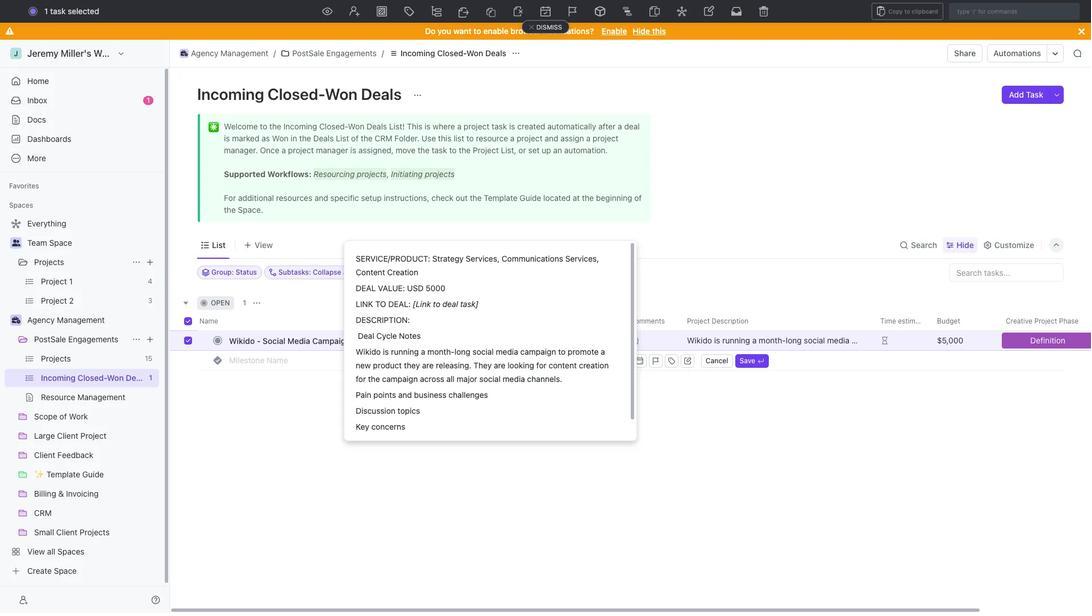 Task type: describe. For each thing, give the bounding box(es) containing it.
invoicing
[[66, 489, 99, 499]]

1 vertical spatial media
[[503, 375, 525, 384]]

to left 'deal'
[[433, 300, 440, 309]]

enable
[[483, 26, 509, 36]]

business time image
[[12, 317, 20, 324]]

wikido for wikido - social media campaign
[[229, 336, 255, 346]]

1 horizontal spatial incoming closed-won deals link
[[386, 47, 509, 60]]

1 horizontal spatial agency management link
[[177, 47, 271, 60]]

crm
[[34, 509, 52, 518]]

projects for bottom projects link
[[41, 354, 71, 364]]

1 are from the left
[[422, 361, 434, 371]]

automations
[[994, 48, 1041, 58]]

1 horizontal spatial agency
[[191, 48, 218, 58]]

favorites button
[[5, 180, 44, 193]]

to inside dropdown button
[[905, 8, 910, 15]]

j
[[14, 49, 18, 58]]

-
[[257, 336, 261, 346]]

deals inside tree
[[126, 373, 147, 383]]

1 services, from the left
[[466, 254, 500, 264]]

task
[[1026, 90, 1044, 99]]

deal cycle notes
[[356, 331, 421, 341]]

copy to clipboard
[[889, 8, 938, 15]]

dashboards
[[27, 134, 71, 144]]

of
[[59, 412, 67, 422]]

project inside 'large client project' 'link'
[[80, 431, 106, 441]]

template
[[46, 470, 80, 480]]

name button
[[197, 313, 396, 331]]

project inside the creative project phase dropdown button
[[1035, 317, 1058, 326]]

1 vertical spatial agency management link
[[27, 312, 157, 330]]

dashboards link
[[5, 130, 159, 148]]

1 vertical spatial closed-
[[268, 85, 325, 103]]

all inside tree
[[47, 547, 55, 557]]

client feedback
[[34, 451, 93, 460]]

incoming inside tree
[[41, 373, 76, 383]]

this
[[652, 26, 666, 36]]

0 vertical spatial social
[[473, 347, 494, 357]]

deal
[[443, 300, 458, 309]]

miller's
[[61, 48, 91, 59]]

1 vertical spatial projects link
[[41, 350, 140, 368]]

billing & invoicing link
[[34, 485, 157, 504]]

link to deal: [link to deal task]
[[356, 300, 478, 309]]

comments
[[630, 317, 665, 326]]

long
[[455, 347, 471, 357]]

creation
[[387, 268, 418, 277]]

view for view
[[255, 240, 273, 250]]

2 a from the left
[[601, 347, 605, 357]]

Search tasks... text field
[[950, 264, 1064, 281]]

2 are from the left
[[494, 361, 506, 371]]

jeremy miller's workspace, , element
[[10, 48, 22, 59]]

postsale inside tree
[[34, 335, 66, 344]]

new button
[[995, 2, 1034, 20]]

&
[[58, 489, 64, 499]]

deal
[[358, 331, 374, 341]]

to
[[375, 300, 386, 309]]

docs
[[27, 115, 46, 124]]

scope
[[34, 412, 57, 422]]

15
[[145, 355, 152, 363]]

closed- inside tree
[[78, 373, 107, 383]]

0 horizontal spatial hide
[[633, 26, 650, 36]]

upgrade link
[[936, 3, 990, 19]]

status
[[236, 268, 257, 277]]

task
[[50, 6, 66, 16]]

engagements inside tree
[[68, 335, 118, 344]]

1 horizontal spatial postsale engagements link
[[278, 47, 380, 60]]

description:
[[356, 315, 410, 325]]

view button
[[240, 232, 277, 259]]

0 vertical spatial postsale
[[292, 48, 324, 58]]

selected
[[68, 6, 99, 16]]

0 vertical spatial new
[[619, 287, 633, 294]]

you
[[438, 26, 451, 36]]

1 a from the left
[[421, 347, 425, 357]]

won inside tree
[[107, 373, 124, 383]]

enable
[[602, 26, 627, 36]]

automations button
[[988, 45, 1047, 62]]

concerns
[[371, 422, 406, 432]]

client feedback link
[[34, 447, 157, 465]]

cycle
[[377, 331, 397, 341]]

everything link
[[5, 215, 157, 233]]

✨ template guide
[[34, 470, 104, 480]]

project for project 1
[[41, 277, 67, 286]]

all inside wikido is running a month-long social media campaign to promote a new product they are releasing. they are looking for content creation for the campaign across all major social media channels.
[[447, 375, 455, 384]]

project 1 link
[[41, 273, 143, 291]]

add task button
[[1002, 86, 1050, 104]]

resource management link
[[41, 389, 157, 407]]

feedback
[[58, 451, 93, 460]]

discussion topics
[[356, 406, 420, 416]]

1 vertical spatial incoming closed-won deals link
[[41, 369, 147, 388]]

create
[[27, 567, 52, 576]]

cancel
[[706, 357, 728, 365]]

status
[[634, 287, 657, 294]]

management for bottom agency management link
[[57, 315, 105, 325]]

1 vertical spatial client
[[34, 451, 55, 460]]

1 vertical spatial deals
[[361, 85, 402, 103]]

business time image
[[181, 51, 188, 56]]

add
[[1009, 90, 1024, 99]]

0 vertical spatial media
[[496, 347, 518, 357]]

key
[[356, 422, 369, 432]]

0 horizontal spatial for
[[356, 375, 366, 384]]

time estimate
[[881, 317, 926, 326]]

add new status button
[[599, 287, 662, 294]]

0 horizontal spatial spaces
[[9, 201, 33, 210]]

2 vertical spatial projects
[[80, 528, 110, 538]]

task]
[[460, 300, 478, 309]]

project 2 link
[[41, 292, 144, 310]]

copy
[[889, 8, 903, 15]]

customize
[[995, 240, 1035, 250]]

browser
[[511, 26, 541, 36]]

product
[[373, 361, 402, 371]]

space for team space
[[49, 238, 72, 248]]

1 horizontal spatial engagements
[[327, 48, 377, 58]]

space for create space
[[54, 567, 77, 576]]

budget button
[[931, 313, 999, 331]]

0 horizontal spatial postsale engagements link
[[34, 331, 127, 349]]

list
[[212, 240, 226, 250]]

create space
[[27, 567, 77, 576]]

2 / from the left
[[382, 48, 384, 58]]

jeremy
[[27, 48, 58, 59]]

1 / from the left
[[274, 48, 276, 58]]

home link
[[5, 72, 159, 90]]

home
[[27, 76, 49, 86]]

save
[[740, 357, 756, 365]]

workspace
[[94, 48, 141, 59]]

new inside wikido is running a month-long social media campaign to promote a new product they are releasing. they are looking for content creation for the campaign across all major social media channels.
[[356, 361, 371, 371]]

creative project phase
[[1006, 317, 1079, 326]]

to right want
[[474, 26, 481, 36]]

want
[[453, 26, 472, 36]]

2 horizontal spatial closed-
[[437, 48, 467, 58]]

1 horizontal spatial campaign
[[520, 347, 556, 357]]



Task type: vqa. For each thing, say whether or not it's contained in the screenshot.
the bottom Everything 'link'
no



Task type: locate. For each thing, give the bounding box(es) containing it.
2 vertical spatial deals
[[126, 373, 147, 383]]

1 horizontal spatial all
[[343, 268, 351, 277]]

1 vertical spatial management
[[57, 315, 105, 325]]

closed-
[[437, 48, 467, 58], [268, 85, 325, 103], [78, 373, 107, 383]]

0 vertical spatial space
[[49, 238, 72, 248]]

large client project link
[[34, 427, 157, 446]]

0 horizontal spatial campaign
[[382, 375, 418, 384]]

0 vertical spatial agency management
[[191, 48, 269, 58]]

client up view all spaces
[[56, 528, 77, 538]]

social up they
[[473, 347, 494, 357]]

client up 'client feedback'
[[57, 431, 78, 441]]

to right copy
[[905, 8, 910, 15]]

1 horizontal spatial spaces
[[57, 547, 84, 557]]

✨ template guide link
[[34, 466, 157, 484]]

customize button
[[980, 237, 1038, 253]]

new right the add
[[619, 287, 633, 294]]

0 vertical spatial for
[[537, 361, 547, 371]]

incoming closed-won deals
[[401, 48, 506, 58], [197, 85, 405, 103]]

client inside 'link'
[[57, 431, 78, 441]]

1 horizontal spatial /
[[382, 48, 384, 58]]

link
[[356, 300, 373, 309]]

project
[[41, 277, 67, 286], [41, 296, 67, 306], [687, 317, 710, 326], [1035, 317, 1058, 326], [80, 431, 106, 441]]

1 vertical spatial incoming
[[197, 85, 264, 103]]

1 horizontal spatial incoming
[[197, 85, 264, 103]]

0 vertical spatial projects
[[34, 258, 64, 267]]

✨
[[34, 470, 44, 480]]

all down releasing.
[[447, 375, 455, 384]]

1 vertical spatial space
[[54, 567, 77, 576]]

0 vertical spatial agency
[[191, 48, 218, 58]]

view all spaces link
[[5, 543, 157, 562]]

running
[[391, 347, 419, 357]]

dropdown menu image
[[704, 5, 715, 16]]

1 vertical spatial won
[[325, 85, 358, 103]]

subtasks: collapse all
[[279, 268, 351, 277]]

view button
[[240, 237, 277, 253]]

0 horizontal spatial wikido
[[229, 336, 255, 346]]

view for view all spaces
[[27, 547, 45, 557]]

wikido for wikido is running a month-long social media campaign to promote a new product they are releasing. they are looking for content creation for the campaign across all major social media channels.
[[356, 347, 381, 357]]

incoming
[[401, 48, 435, 58], [197, 85, 264, 103], [41, 373, 76, 383]]

client
[[57, 431, 78, 441], [34, 451, 55, 460], [56, 528, 77, 538]]

for up channels.
[[537, 361, 547, 371]]

0 horizontal spatial a
[[421, 347, 425, 357]]

more button
[[5, 150, 159, 168]]

0 vertical spatial agency management link
[[177, 47, 271, 60]]

budget
[[937, 317, 961, 326]]

services, right strategy
[[466, 254, 500, 264]]

for left the
[[356, 375, 366, 384]]

wikido left -
[[229, 336, 255, 346]]

they
[[404, 361, 420, 371]]

0 horizontal spatial new
[[356, 361, 371, 371]]

a left month-
[[421, 347, 425, 357]]

media
[[496, 347, 518, 357], [503, 375, 525, 384]]

0 horizontal spatial agency management link
[[27, 312, 157, 330]]

competitors
[[356, 438, 401, 448]]

media
[[287, 336, 310, 346]]

wikido
[[229, 336, 255, 346], [356, 347, 381, 357]]

to up content
[[558, 347, 566, 357]]

1 vertical spatial incoming closed-won deals
[[197, 85, 405, 103]]

projects for topmost projects link
[[34, 258, 64, 267]]

content
[[356, 268, 385, 277]]

campaign up looking
[[520, 347, 556, 357]]

client for large
[[57, 431, 78, 441]]

small
[[34, 528, 54, 538]]

team space link
[[27, 234, 157, 252]]

a up creation
[[601, 347, 605, 357]]

list link
[[210, 237, 226, 253]]

promote
[[568, 347, 599, 357]]

1 horizontal spatial a
[[601, 347, 605, 357]]

0 vertical spatial client
[[57, 431, 78, 441]]

0 vertical spatial engagements
[[327, 48, 377, 58]]

the
[[368, 375, 380, 384]]

points
[[374, 391, 396, 400]]

1 horizontal spatial are
[[494, 361, 506, 371]]

0 horizontal spatial /
[[274, 48, 276, 58]]

1 inside incoming closed-won deals 1
[[149, 374, 152, 383]]

1 horizontal spatial deals
[[361, 85, 402, 103]]

hide right search
[[957, 240, 974, 250]]

1 horizontal spatial won
[[325, 85, 358, 103]]

new up the
[[356, 361, 371, 371]]

view up create on the bottom
[[27, 547, 45, 557]]

agency management inside tree
[[27, 315, 105, 325]]

agency right business time icon
[[27, 315, 55, 325]]

project left the 2
[[41, 296, 67, 306]]

agency inside tree
[[27, 315, 55, 325]]

incoming closed-won deals link down 'you'
[[386, 47, 509, 60]]

search...
[[536, 6, 569, 16]]

dropdown menu image
[[513, 6, 524, 16]]

0 horizontal spatial postsale engagements
[[34, 335, 118, 344]]

services, right communications
[[565, 254, 599, 264]]

1 vertical spatial postsale
[[34, 335, 66, 344]]

0 vertical spatial won
[[467, 48, 483, 58]]

engagements
[[327, 48, 377, 58], [68, 335, 118, 344]]

hide inside hide dropdown button
[[957, 240, 974, 250]]

inbox
[[27, 95, 47, 105]]

tree containing everything
[[5, 215, 159, 581]]

incoming closed-won deals link
[[386, 47, 509, 60], [41, 369, 147, 388]]

sidebar navigation
[[0, 40, 172, 614]]

0 vertical spatial all
[[343, 268, 351, 277]]

projects link up incoming closed-won deals 1
[[41, 350, 140, 368]]

space down view all spaces
[[54, 567, 77, 576]]

2 horizontal spatial all
[[447, 375, 455, 384]]

type '/' for commands field
[[949, 3, 1080, 20]]

0 vertical spatial postsale engagements link
[[278, 47, 380, 60]]

2 vertical spatial won
[[107, 373, 124, 383]]

business
[[414, 391, 447, 400]]

team space
[[27, 238, 72, 248]]

Milestone Name text field
[[229, 351, 561, 369]]

1 horizontal spatial for
[[537, 361, 547, 371]]

strategy
[[433, 254, 464, 264]]

space right team
[[49, 238, 72, 248]]

billing
[[34, 489, 56, 499]]

1 vertical spatial projects
[[41, 354, 71, 364]]

wikido - social media campaign
[[229, 336, 350, 346]]

$5,000
[[937, 336, 964, 346]]

project up definition
[[1035, 317, 1058, 326]]

spaces down favorites button
[[9, 201, 33, 210]]

0 horizontal spatial deals
[[126, 373, 147, 383]]

tree
[[5, 215, 159, 581]]

cancel button
[[701, 354, 733, 368]]

hide left this
[[633, 26, 650, 36]]

space inside "link"
[[54, 567, 77, 576]]

all right collapse
[[343, 268, 351, 277]]

campaign
[[312, 336, 350, 346]]

0 vertical spatial incoming closed-won deals
[[401, 48, 506, 58]]

0 horizontal spatial services,
[[466, 254, 500, 264]]

time estimate button
[[874, 313, 931, 331]]

1 vertical spatial social
[[480, 375, 501, 384]]

set priority image
[[568, 6, 578, 16]]

topics
[[398, 406, 420, 416]]

are right they
[[494, 361, 506, 371]]

project left description
[[687, 317, 710, 326]]

client for small
[[56, 528, 77, 538]]

jeremy miller's workspace
[[27, 48, 141, 59]]

project description button
[[680, 313, 874, 331]]

0 vertical spatial management
[[221, 48, 269, 58]]

share button
[[948, 44, 983, 63]]

work
[[69, 412, 88, 422]]

project description
[[687, 317, 749, 326]]

incoming closed-won deals link up resource management link
[[41, 369, 147, 388]]

0 vertical spatial projects link
[[34, 254, 127, 272]]

wikido inside wikido is running a month-long social media campaign to promote a new product they are releasing. they are looking for content creation for the campaign across all major social media channels.
[[356, 347, 381, 357]]

0 horizontal spatial agency
[[27, 315, 55, 325]]

are up across
[[422, 361, 434, 371]]

1 vertical spatial wikido
[[356, 347, 381, 357]]

0 horizontal spatial postsale
[[34, 335, 66, 344]]

4
[[148, 277, 152, 286]]

media down looking
[[503, 375, 525, 384]]

1 vertical spatial for
[[356, 375, 366, 384]]

agency right business time image
[[191, 48, 218, 58]]

1 horizontal spatial wikido
[[356, 347, 381, 357]]

spaces down small client projects
[[57, 547, 84, 557]]

0 horizontal spatial agency management
[[27, 315, 105, 325]]

search button
[[896, 237, 941, 253]]

communications
[[502, 254, 563, 264]]

2 horizontal spatial deals
[[485, 48, 506, 58]]

client down large
[[34, 451, 55, 460]]

0 vertical spatial view
[[255, 240, 273, 250]]

wikido down deal
[[356, 347, 381, 357]]

0 vertical spatial campaign
[[520, 347, 556, 357]]

$5,000 button
[[931, 331, 999, 351]]

all up the 'create space'
[[47, 547, 55, 557]]

0 vertical spatial incoming
[[401, 48, 435, 58]]

view inside button
[[255, 240, 273, 250]]

1 vertical spatial agency
[[27, 315, 55, 325]]

2 vertical spatial client
[[56, 528, 77, 538]]

1 horizontal spatial agency management
[[191, 48, 269, 58]]

is
[[383, 347, 389, 357]]

definition
[[1031, 336, 1066, 346]]

projects down team space
[[34, 258, 64, 267]]

media up looking
[[496, 347, 518, 357]]

project up project 2
[[41, 277, 67, 286]]

crm link
[[34, 505, 157, 523]]

0 vertical spatial spaces
[[9, 201, 33, 210]]

project inside project description dropdown button
[[687, 317, 710, 326]]

definition button
[[1000, 331, 1091, 351]]

agency management down the 2
[[27, 315, 105, 325]]

project for project 2
[[41, 296, 67, 306]]

projects up resource
[[41, 354, 71, 364]]

management for resource management link
[[77, 393, 125, 402]]

2 vertical spatial all
[[47, 547, 55, 557]]

projects down crm "link"
[[80, 528, 110, 538]]

1 vertical spatial engagements
[[68, 335, 118, 344]]

2 services, from the left
[[565, 254, 599, 264]]

1 vertical spatial agency management
[[27, 315, 105, 325]]

deal
[[356, 284, 376, 293]]

1 vertical spatial view
[[27, 547, 45, 557]]

major
[[457, 375, 477, 384]]

0 horizontal spatial engagements
[[68, 335, 118, 344]]

description
[[712, 317, 749, 326]]

1 horizontal spatial closed-
[[268, 85, 325, 103]]

usd
[[407, 284, 424, 293]]

0 horizontal spatial incoming closed-won deals link
[[41, 369, 147, 388]]

spaces inside tree
[[57, 547, 84, 557]]

agency management
[[191, 48, 269, 58], [27, 315, 105, 325]]

social down they
[[480, 375, 501, 384]]

0 vertical spatial deals
[[485, 48, 506, 58]]

0 vertical spatial wikido
[[229, 336, 255, 346]]

view up status
[[255, 240, 273, 250]]

notes
[[399, 331, 421, 341]]

wikido is running a month-long social media campaign to promote a new product they are releasing. they are looking for content creation for the campaign across all major social media channels.
[[356, 347, 611, 384]]

user group image
[[12, 240, 20, 247]]

1 vertical spatial campaign
[[382, 375, 418, 384]]

incoming closed-won deals 1
[[41, 373, 152, 383]]

small client projects link
[[34, 524, 157, 542]]

0 horizontal spatial view
[[27, 547, 45, 557]]

notifications?
[[543, 26, 594, 36]]

releasing.
[[436, 361, 472, 371]]

a
[[421, 347, 425, 357], [601, 347, 605, 357]]

0 vertical spatial postsale engagements
[[292, 48, 377, 58]]

postsale engagements inside tree
[[34, 335, 118, 344]]

creative
[[1006, 317, 1033, 326]]

0 vertical spatial hide
[[633, 26, 650, 36]]

2 vertical spatial management
[[77, 393, 125, 402]]

month-
[[428, 347, 455, 357]]

1 vertical spatial new
[[356, 361, 371, 371]]

add new status
[[605, 287, 657, 294]]

large
[[34, 431, 55, 441]]

estimate
[[898, 317, 926, 326]]

1 horizontal spatial postsale
[[292, 48, 324, 58]]

to inside wikido is running a month-long social media campaign to promote a new product they are releasing. they are looking for content creation for the campaign across all major social media channels.
[[558, 347, 566, 357]]

1 vertical spatial postsale engagements
[[34, 335, 118, 344]]

add
[[605, 287, 617, 294]]

tree inside the sidebar navigation
[[5, 215, 159, 581]]

projects link down team space link at the top of the page
[[34, 254, 127, 272]]

to
[[905, 8, 910, 15], [474, 26, 481, 36], [433, 300, 440, 309], [558, 347, 566, 357]]

1 horizontal spatial new
[[619, 287, 633, 294]]

search
[[911, 240, 937, 250]]

agency management right business time image
[[191, 48, 269, 58]]

project inside project 2 link
[[41, 296, 67, 306]]

0 vertical spatial incoming closed-won deals link
[[386, 47, 509, 60]]

2 horizontal spatial won
[[467, 48, 483, 58]]

1 horizontal spatial services,
[[565, 254, 599, 264]]

project down 'scope of work' link
[[80, 431, 106, 441]]

campaign up and
[[382, 375, 418, 384]]

view inside tree
[[27, 547, 45, 557]]

1 vertical spatial postsale engagements link
[[34, 331, 127, 349]]

open
[[211, 299, 230, 308]]

1 horizontal spatial hide
[[957, 240, 974, 250]]

project for project description
[[687, 317, 710, 326]]



